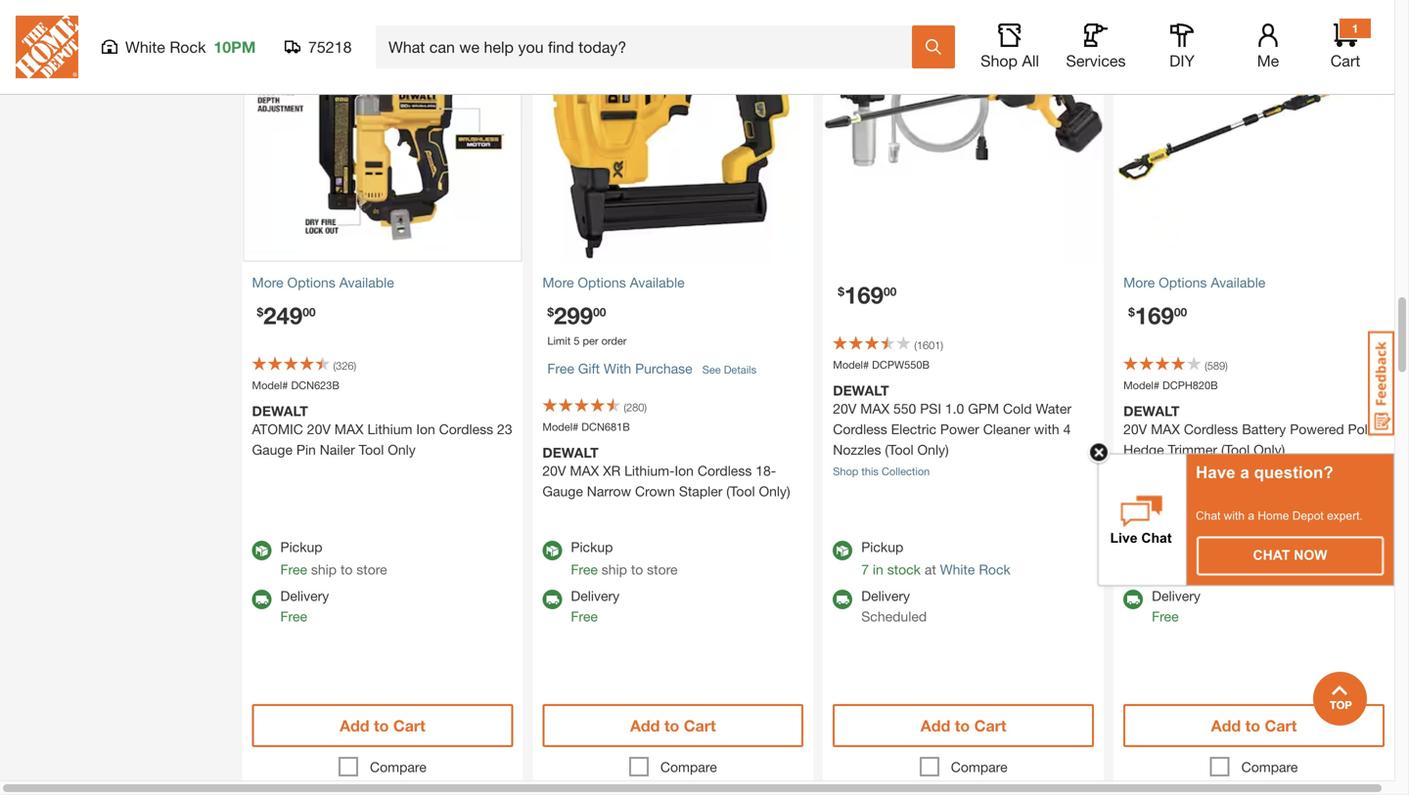 Task type: locate. For each thing, give the bounding box(es) containing it.
1 horizontal spatial pickup free ship to store
[[571, 539, 678, 578]]

1 horizontal spatial with
[[1224, 510, 1245, 523]]

2 this from the left
[[1152, 465, 1170, 478]]

0 horizontal spatial (tool
[[727, 484, 755, 500]]

expert.
[[1327, 510, 1363, 523]]

lithium
[[368, 421, 413, 438]]

1 horizontal spatial more options available link
[[543, 273, 804, 293]]

1 vertical spatial white
[[940, 562, 975, 578]]

1 horizontal spatial rock
[[979, 562, 1011, 578]]

0 horizontal spatial collection
[[882, 465, 930, 478]]

more options available up $ 299 00
[[543, 275, 685, 291]]

max for dewalt 20v max cordless battery powered pole hedge trimmer (tool only) shop this collection
[[1151, 421, 1180, 438]]

$ up model# dcpw550b
[[838, 285, 845, 298]]

model# left dcph820b
[[1124, 379, 1160, 392]]

0 horizontal spatial ship
[[311, 562, 337, 578]]

0 horizontal spatial available for pickup image
[[252, 541, 272, 561]]

model# dcn681b
[[543, 421, 630, 434]]

diy
[[1170, 51, 1195, 70]]

2 horizontal spatial more options available
[[1124, 275, 1266, 291]]

20v up the pin
[[307, 421, 331, 438]]

2 available from the left
[[630, 275, 685, 291]]

1 compare from the left
[[370, 760, 427, 776]]

2 available shipping image from the left
[[1124, 590, 1143, 610]]

shop all button
[[979, 23, 1042, 70]]

gauge inside "dewalt 20v max xr lithium-ion cordless 18- gauge narrow crown stapler (tool only)"
[[543, 484, 583, 500]]

cordless up 'trimmer'
[[1184, 421, 1239, 438]]

2 shop this collection link from the left
[[1124, 465, 1221, 478]]

compare for free's available shipping icon
[[370, 760, 427, 776]]

cordless inside dewalt atomic 20v max lithium ion cordless 23 gauge pin nailer tool only
[[439, 421, 493, 438]]

ion inside dewalt atomic 20v max lithium ion cordless 23 gauge pin nailer tool only
[[416, 421, 435, 438]]

with
[[604, 361, 632, 377]]

pickup down the pin
[[280, 539, 323, 555]]

20v
[[833, 401, 857, 417], [307, 421, 331, 438], [1124, 421, 1147, 438], [543, 463, 566, 479]]

(tool inside dewalt 20v max cordless battery powered pole hedge trimmer (tool only) shop this collection
[[1222, 442, 1250, 458]]

2 horizontal spatial (tool
[[1222, 442, 1250, 458]]

at inside pickup 7 in stock at white rock
[[925, 562, 937, 578]]

1 horizontal spatial this
[[1152, 465, 1170, 478]]

( for 280
[[624, 401, 627, 414]]

1 horizontal spatial gauge
[[543, 484, 583, 500]]

available up free gift with purchase see details
[[630, 275, 685, 291]]

0 vertical spatial ion
[[416, 421, 435, 438]]

2 horizontal spatial available for pickup image
[[1124, 541, 1143, 561]]

feedback link image
[[1368, 331, 1395, 437]]

dewalt inside "dewalt 20v max xr lithium-ion cordless 18- gauge narrow crown stapler (tool only)"
[[543, 445, 599, 461]]

cordless up nozzles
[[833, 421, 888, 438]]

dewalt down model# dcpw550b
[[833, 383, 889, 399]]

pickup
[[280, 539, 323, 555], [571, 539, 613, 555], [862, 539, 904, 555], [1152, 539, 1194, 555]]

max up the hedge
[[1151, 421, 1180, 438]]

rock
[[170, 38, 206, 56], [979, 562, 1011, 578]]

0 horizontal spatial 169
[[845, 281, 884, 309]]

0 horizontal spatial pickup free ship to store
[[280, 539, 387, 578]]

pickup 7 in stock at white rock
[[862, 539, 1011, 578]]

$ up model# dcn623b
[[257, 305, 263, 319]]

more for limit
[[543, 275, 574, 291]]

2 store from the left
[[647, 562, 678, 578]]

cordless inside "dewalt 20v max xr lithium-ion cordless 18- gauge narrow crown stapler (tool only)"
[[698, 463, 752, 479]]

gpm
[[968, 401, 1000, 417]]

model# for model# dcn681b
[[543, 421, 579, 434]]

3 delivery free from the left
[[1152, 588, 1201, 625]]

00 inside $ 299 00
[[593, 305, 606, 319]]

1 horizontal spatial shop this collection link
[[1124, 465, 1221, 478]]

more options available link for 169
[[1124, 273, 1385, 293]]

0 vertical spatial gauge
[[252, 442, 293, 458]]

20v up the hedge
[[1124, 421, 1147, 438]]

1 vertical spatial ion
[[675, 463, 694, 479]]

white right 'stock'
[[940, 562, 975, 578]]

a right have
[[1241, 463, 1250, 482]]

atomic 20v max lithium ion cordless 23 gauge pin nailer tool only image
[[242, 0, 523, 263], [242, 0, 523, 263]]

1 horizontal spatial ship
[[602, 562, 627, 578]]

1 horizontal spatial options
[[578, 275, 626, 291]]

ion
[[416, 421, 435, 438], [675, 463, 694, 479]]

1 horizontal spatial ion
[[675, 463, 694, 479]]

cordless left 23
[[439, 421, 493, 438]]

available shipping image for free
[[543, 590, 562, 610]]

more options available up $ 249 00
[[252, 275, 394, 291]]

available for pickup image for 7 in stock
[[833, 541, 853, 561]]

( 589 )
[[1205, 360, 1228, 372]]

free
[[548, 361, 574, 377], [280, 562, 307, 578], [571, 562, 598, 578], [280, 609, 307, 625], [571, 609, 598, 625], [1152, 609, 1179, 625]]

1.0
[[945, 401, 965, 417]]

1 available shipping image from the left
[[543, 590, 562, 610]]

available for pickup image
[[543, 541, 562, 561]]

stapler
[[679, 484, 723, 500]]

1 horizontal spatial available for pickup image
[[833, 541, 853, 561]]

model# left dcpw550b
[[833, 359, 869, 371]]

1 vertical spatial a
[[1248, 510, 1255, 523]]

( up dcn681b
[[624, 401, 627, 414]]

white inside pickup 7 in stock at white rock
[[940, 562, 975, 578]]

pickup up nearby
[[1152, 539, 1194, 555]]

1 add to cart from the left
[[340, 717, 426, 736]]

2 horizontal spatial more
[[1124, 275, 1155, 291]]

more options available up ( 589 ) at top
[[1124, 275, 1266, 291]]

0 horizontal spatial store
[[357, 562, 387, 578]]

20v inside dewalt atomic 20v max lithium ion cordless 23 gauge pin nailer tool only
[[307, 421, 331, 438]]

1 at from the left
[[925, 562, 937, 578]]

2 at from the left
[[1209, 562, 1221, 578]]

ship
[[311, 562, 337, 578], [602, 562, 627, 578]]

1 vertical spatial rock
[[979, 562, 1011, 578]]

shop this collection link for (tool
[[1124, 465, 1221, 478]]

3 more from the left
[[1124, 275, 1155, 291]]

me
[[1258, 51, 1280, 70]]

hedge
[[1124, 442, 1164, 458]]

at right nearby
[[1209, 562, 1221, 578]]

pickup inside the pickup 6 nearby at skillman | 3.9 mi away
[[1152, 539, 1194, 555]]

2 pickup from the left
[[571, 539, 613, 555]]

collection inside dewalt 20v max cordless battery powered pole hedge trimmer (tool only) shop this collection
[[1173, 465, 1221, 478]]

shop left all at the top right
[[981, 51, 1018, 70]]

20v max 550 psi 1.0 gpm cold water cordless electric power cleaner with 4 nozzles (tool only) image
[[823, 0, 1104, 263]]

1 delivery free from the left
[[280, 588, 329, 625]]

rock right 'stock'
[[979, 562, 1011, 578]]

dewalt
[[833, 383, 889, 399], [252, 403, 308, 419], [1124, 403, 1180, 419], [543, 445, 599, 461]]

1 horizontal spatial available
[[630, 275, 685, 291]]

1 horizontal spatial white
[[940, 562, 975, 578]]

2 add to cart from the left
[[630, 717, 716, 736]]

at right 'stock'
[[925, 562, 937, 578]]

0 vertical spatial with
[[1034, 421, 1060, 438]]

max left xr
[[570, 463, 599, 479]]

(tool right stapler
[[727, 484, 755, 500]]

20v up nozzles
[[833, 401, 857, 417]]

0 horizontal spatial available
[[339, 275, 394, 291]]

2 horizontal spatial available
[[1211, 275, 1266, 291]]

pickup right available for pickup icon
[[571, 539, 613, 555]]

model# dcpw550b
[[833, 359, 930, 371]]

a left home
[[1248, 510, 1255, 523]]

(tool up have
[[1222, 442, 1250, 458]]

2 pickup free ship to store from the left
[[571, 539, 678, 578]]

0 horizontal spatial with
[[1034, 421, 1060, 438]]

pickup up the in
[[862, 539, 904, 555]]

0 horizontal spatial this
[[862, 465, 879, 478]]

available up ( 589 ) at top
[[1211, 275, 1266, 291]]

collection
[[882, 465, 930, 478], [1173, 465, 1221, 478]]

only)
[[918, 442, 949, 458], [1254, 442, 1286, 458], [759, 484, 791, 500]]

20v down the model# dcn681b
[[543, 463, 566, 479]]

4 compare from the left
[[1242, 760, 1298, 776]]

dewalt inside dewalt 20v max cordless battery powered pole hedge trimmer (tool only) shop this collection
[[1124, 403, 1180, 419]]

more options available
[[252, 275, 394, 291], [543, 275, 685, 291], [1124, 275, 1266, 291]]

0 horizontal spatial ion
[[416, 421, 435, 438]]

pickup for 7 in stock available for pickup image
[[862, 539, 904, 555]]

delivery scheduled
[[862, 588, 927, 625]]

( for 589
[[1205, 360, 1208, 372]]

all
[[1022, 51, 1039, 70]]

3 delivery from the left
[[862, 588, 910, 604]]

3 add from the left
[[921, 717, 951, 736]]

delivery for available for pickup image related to free
[[280, 588, 329, 604]]

dewalt down model# dcph820b
[[1124, 403, 1180, 419]]

max inside "dewalt 20v max 550 psi 1.0 gpm cold water cordless electric power cleaner with 4 nozzles (tool only) shop this collection"
[[861, 401, 890, 417]]

$ 249 00
[[257, 301, 316, 329]]

gauge down the atomic
[[252, 442, 293, 458]]

0 horizontal spatial available shipping image
[[543, 590, 562, 610]]

white
[[125, 38, 165, 56], [940, 562, 975, 578]]

(tool inside "dewalt 20v max 550 psi 1.0 gpm cold water cordless electric power cleaner with 4 nozzles (tool only) shop this collection"
[[885, 442, 914, 458]]

shop down the hedge
[[1124, 465, 1149, 478]]

2 add to cart button from the left
[[543, 705, 804, 748]]

4 delivery from the left
[[1152, 588, 1201, 604]]

2 available for pickup image from the left
[[833, 541, 853, 561]]

collection down the "electric"
[[882, 465, 930, 478]]

3 compare from the left
[[951, 760, 1008, 776]]

3 options from the left
[[1159, 275, 1207, 291]]

dewalt for dewalt 20v max cordless battery powered pole hedge trimmer (tool only) shop this collection
[[1124, 403, 1180, 419]]

white left 10pm
[[125, 38, 165, 56]]

1 horizontal spatial shop
[[981, 51, 1018, 70]]

ship for available for pickup image related to free
[[311, 562, 337, 578]]

rock left 10pm
[[170, 38, 206, 56]]

with left 4
[[1034, 421, 1060, 438]]

3 add to cart from the left
[[921, 717, 1007, 736]]

2 add from the left
[[630, 717, 660, 736]]

1 shop this collection link from the left
[[833, 465, 930, 478]]

( up dcpw550b
[[915, 339, 917, 352]]

shop this collection link
[[833, 465, 930, 478], [1124, 465, 1221, 478]]

white rock link
[[940, 562, 1011, 578]]

more options available link up 'order'
[[543, 273, 804, 293]]

1 horizontal spatial only)
[[918, 442, 949, 458]]

589
[[1208, 360, 1226, 372]]

2 horizontal spatial only)
[[1254, 442, 1286, 458]]

order
[[602, 335, 627, 347]]

available up '( 326 )'
[[339, 275, 394, 291]]

1 add from the left
[[340, 717, 370, 736]]

model# for model# dcph820b
[[1124, 379, 1160, 392]]

00 up dcn623b
[[303, 305, 316, 319]]

1 pickup free ship to store from the left
[[280, 539, 387, 578]]

2 compare from the left
[[661, 760, 717, 776]]

available shipping image for free
[[252, 590, 272, 610]]

3 more options available link from the left
[[1124, 273, 1385, 293]]

only) down the "electric"
[[918, 442, 949, 458]]

dewalt inside dewalt atomic 20v max lithium ion cordless 23 gauge pin nailer tool only
[[252, 403, 308, 419]]

7
[[862, 562, 869, 578]]

services button
[[1065, 23, 1128, 70]]

2 horizontal spatial delivery free
[[1152, 588, 1201, 625]]

options up ( 589 ) at top
[[1159, 275, 1207, 291]]

gauge left the 'narrow'
[[543, 484, 583, 500]]

4 add from the left
[[1212, 717, 1241, 736]]

free gift with purchase button
[[548, 349, 693, 389]]

cordless up stapler
[[698, 463, 752, 479]]

2 horizontal spatial options
[[1159, 275, 1207, 291]]

rock inside pickup 7 in stock at white rock
[[979, 562, 1011, 578]]

ion inside "dewalt 20v max xr lithium-ion cordless 18- gauge narrow crown stapler (tool only)"
[[675, 463, 694, 479]]

20v inside dewalt 20v max cordless battery powered pole hedge trimmer (tool only) shop this collection
[[1124, 421, 1147, 438]]

water
[[1036, 401, 1072, 417]]

max left 550
[[861, 401, 890, 417]]

available for pickup image for free
[[252, 541, 272, 561]]

0 horizontal spatial options
[[287, 275, 336, 291]]

this inside dewalt 20v max cordless battery powered pole hedge trimmer (tool only) shop this collection
[[1152, 465, 1170, 478]]

crown
[[635, 484, 675, 500]]

pickup free ship to store
[[280, 539, 387, 578], [571, 539, 678, 578]]

1 vertical spatial gauge
[[543, 484, 583, 500]]

available shipping image
[[252, 590, 272, 610], [833, 590, 853, 610]]

this down the hedge
[[1152, 465, 1170, 478]]

electric
[[891, 421, 937, 438]]

0 horizontal spatial at
[[925, 562, 937, 578]]

dewalt for dewalt 20v max xr lithium-ion cordless 18- gauge narrow crown stapler (tool only)
[[543, 445, 599, 461]]

per
[[583, 335, 599, 347]]

( 1601 )
[[915, 339, 944, 352]]

only) inside "dewalt 20v max 550 psi 1.0 gpm cold water cordless electric power cleaner with 4 nozzles (tool only) shop this collection"
[[918, 442, 949, 458]]

3 available for pickup image from the left
[[1124, 541, 1143, 561]]

battery
[[1242, 421, 1287, 438]]

max up "nailer"
[[335, 421, 364, 438]]

0 horizontal spatial more options available
[[252, 275, 394, 291]]

1 this from the left
[[862, 465, 879, 478]]

2 delivery free from the left
[[571, 588, 620, 625]]

$ 169 00
[[838, 281, 897, 309], [1129, 301, 1188, 329]]

dewalt down the model# dcn681b
[[543, 445, 599, 461]]

shop this collection link down 'trimmer'
[[1124, 465, 1221, 478]]

add to cart for available for pickup image related to free
[[340, 717, 426, 736]]

2 options from the left
[[578, 275, 626, 291]]

more options available link up '( 326 )'
[[252, 273, 513, 293]]

00 up per
[[593, 305, 606, 319]]

0 horizontal spatial gauge
[[252, 442, 293, 458]]

169 up model# dcpw550b
[[845, 281, 884, 309]]

model# up the atomic
[[252, 379, 288, 392]]

1 horizontal spatial 169
[[1135, 301, 1174, 329]]

ion right 'lithium'
[[416, 421, 435, 438]]

shop this collection link down nozzles
[[833, 465, 930, 478]]

cart
[[1331, 51, 1361, 70], [393, 717, 426, 736], [684, 717, 716, 736], [975, 717, 1007, 736], [1265, 717, 1297, 736]]

max inside dewalt 20v max cordless battery powered pole hedge trimmer (tool only) shop this collection
[[1151, 421, 1180, 438]]

( up dcph820b
[[1205, 360, 1208, 372]]

0 horizontal spatial available shipping image
[[252, 590, 272, 610]]

shop inside dewalt 20v max cordless battery powered pole hedge trimmer (tool only) shop this collection
[[1124, 465, 1149, 478]]

0 horizontal spatial more options available link
[[252, 273, 513, 293]]

3 more options available from the left
[[1124, 275, 1266, 291]]

shop inside button
[[981, 51, 1018, 70]]

dcn681b
[[582, 421, 630, 434]]

1 store from the left
[[357, 562, 387, 578]]

4 pickup from the left
[[1152, 539, 1194, 555]]

( for 326
[[333, 360, 336, 372]]

1 horizontal spatial store
[[647, 562, 678, 578]]

cart for available for pickup image related to free
[[393, 717, 426, 736]]

details
[[724, 364, 757, 377]]

available for 169
[[1211, 275, 1266, 291]]

20v for dewalt 20v max 550 psi 1.0 gpm cold water cordless electric power cleaner with 4 nozzles (tool only) shop this collection
[[833, 401, 857, 417]]

shop down nozzles
[[833, 465, 859, 478]]

delivery
[[280, 588, 329, 604], [571, 588, 620, 604], [862, 588, 910, 604], [1152, 588, 1201, 604]]

options up $ 299 00
[[578, 275, 626, 291]]

add to cart button for free's available shipping icon
[[252, 705, 513, 748]]

1 available for pickup image from the left
[[252, 541, 272, 561]]

299
[[554, 301, 593, 329]]

cold
[[1003, 401, 1032, 417]]

) for ( 280 )
[[644, 401, 647, 414]]

add to cart button
[[252, 705, 513, 748], [543, 705, 804, 748], [833, 705, 1094, 748], [1124, 705, 1385, 748]]

more for 169
[[1124, 275, 1155, 291]]

1 available shipping image from the left
[[252, 590, 272, 610]]

2 available shipping image from the left
[[833, 590, 853, 610]]

0 vertical spatial rock
[[170, 38, 206, 56]]

ion for lithium
[[416, 421, 435, 438]]

1 horizontal spatial collection
[[1173, 465, 1221, 478]]

1 ship from the left
[[311, 562, 337, 578]]

available
[[339, 275, 394, 291], [630, 275, 685, 291], [1211, 275, 1266, 291]]

gauge inside dewalt atomic 20v max lithium ion cordless 23 gauge pin nailer tool only
[[252, 442, 293, 458]]

1 delivery from the left
[[280, 588, 329, 604]]

2 more options available link from the left
[[543, 273, 804, 293]]

atomic
[[252, 421, 303, 438]]

with right chat
[[1224, 510, 1245, 523]]

ion up stapler
[[675, 463, 694, 479]]

only) down 18-
[[759, 484, 791, 500]]

delivery inside delivery scheduled
[[862, 588, 910, 604]]

20v max cordless battery powered pole hedge trimmer (tool only) image
[[1114, 0, 1395, 263]]

00
[[884, 285, 897, 298], [303, 305, 316, 319], [593, 305, 606, 319], [1174, 305, 1188, 319]]

options up $ 249 00
[[287, 275, 336, 291]]

max inside "dewalt 20v max xr lithium-ion cordless 18- gauge narrow crown stapler (tool only)"
[[570, 463, 599, 479]]

2 delivery from the left
[[571, 588, 620, 604]]

available shipping image
[[543, 590, 562, 610], [1124, 590, 1143, 610]]

0 horizontal spatial only)
[[759, 484, 791, 500]]

(tool down the "electric"
[[885, 442, 914, 458]]

20v inside "dewalt 20v max 550 psi 1.0 gpm cold water cordless electric power cleaner with 4 nozzles (tool only) shop this collection"
[[833, 401, 857, 417]]

20v max xr lithium-ion cordless 18-gauge narrow crown stapler (tool only) image
[[533, 0, 814, 263]]

nozzles
[[833, 442, 881, 458]]

ship for available for pickup icon
[[602, 562, 627, 578]]

$ 169 00 up model# dcpw550b
[[838, 281, 897, 309]]

dewalt inside "dewalt 20v max 550 psi 1.0 gpm cold water cordless electric power cleaner with 4 nozzles (tool only) shop this collection"
[[833, 383, 889, 399]]

2 collection from the left
[[1173, 465, 1221, 478]]

1 horizontal spatial (tool
[[885, 442, 914, 458]]

( up dcn623b
[[333, 360, 336, 372]]

compare
[[370, 760, 427, 776], [661, 760, 717, 776], [951, 760, 1008, 776], [1242, 760, 1298, 776]]

collection down 'trimmer'
[[1173, 465, 1221, 478]]

$ 299 00
[[548, 301, 606, 329]]

0 horizontal spatial delivery free
[[280, 588, 329, 625]]

0 horizontal spatial $ 169 00
[[838, 281, 897, 309]]

1 horizontal spatial delivery free
[[571, 588, 620, 625]]

1 add to cart button from the left
[[252, 705, 513, 748]]

1 collection from the left
[[882, 465, 930, 478]]

1 horizontal spatial more
[[543, 275, 574, 291]]

$ up limit
[[548, 305, 554, 319]]

0 horizontal spatial more
[[252, 275, 284, 291]]

4 add to cart from the left
[[1212, 717, 1297, 736]]

1 more options available link from the left
[[252, 273, 513, 293]]

options for limit
[[578, 275, 626, 291]]

169 up model# dcph820b
[[1135, 301, 1174, 329]]

20v inside "dewalt 20v max xr lithium-ion cordless 18- gauge narrow crown stapler (tool only)"
[[543, 463, 566, 479]]

5
[[574, 335, 580, 347]]

$ 169 00 up model# dcph820b
[[1129, 301, 1188, 329]]

3 pickup from the left
[[862, 539, 904, 555]]

1 horizontal spatial at
[[1209, 562, 1221, 578]]

available for pickup image
[[252, 541, 272, 561], [833, 541, 853, 561], [1124, 541, 1143, 561]]

only) down "battery"
[[1254, 442, 1286, 458]]

model# left dcn681b
[[543, 421, 579, 434]]

services
[[1066, 51, 1126, 70]]

dcph820b
[[1163, 379, 1218, 392]]

2 more from the left
[[543, 275, 574, 291]]

model# for model# dcpw550b
[[833, 359, 869, 371]]

2 horizontal spatial more options available link
[[1124, 273, 1385, 293]]

10pm
[[214, 38, 256, 56]]

dewalt up the atomic
[[252, 403, 308, 419]]

stock
[[888, 562, 921, 578]]

a
[[1241, 463, 1250, 482], [1248, 510, 1255, 523]]

1 horizontal spatial available shipping image
[[833, 590, 853, 610]]

cordless inside "dewalt 20v max 550 psi 1.0 gpm cold water cordless electric power cleaner with 4 nozzles (tool only) shop this collection"
[[833, 421, 888, 438]]

available for limit
[[630, 275, 685, 291]]

max
[[861, 401, 890, 417], [335, 421, 364, 438], [1151, 421, 1180, 438], [570, 463, 599, 479]]

more options available link up ( 589 ) at top
[[1124, 273, 1385, 293]]

pickup for available for pickup icon
[[571, 539, 613, 555]]

2 more options available from the left
[[543, 275, 685, 291]]

pickup inside pickup 7 in stock at white rock
[[862, 539, 904, 555]]

this down nozzles
[[862, 465, 879, 478]]

2 ship from the left
[[602, 562, 627, 578]]

00 up dcph820b
[[1174, 305, 1188, 319]]

1 horizontal spatial available shipping image
[[1124, 590, 1143, 610]]

only
[[388, 442, 416, 458]]

trimmer
[[1168, 442, 1218, 458]]

0 horizontal spatial shop this collection link
[[833, 465, 930, 478]]

this
[[862, 465, 879, 478], [1152, 465, 1170, 478]]

3 add to cart button from the left
[[833, 705, 1094, 748]]

with inside "dewalt 20v max 550 psi 1.0 gpm cold water cordless electric power cleaner with 4 nozzles (tool only) shop this collection"
[[1034, 421, 1060, 438]]

What can we help you find today? search field
[[389, 26, 911, 68]]

1 horizontal spatial more options available
[[543, 275, 685, 291]]

shop
[[981, 51, 1018, 70], [833, 465, 859, 478], [1124, 465, 1149, 478]]

question?
[[1254, 463, 1334, 482]]

0 horizontal spatial shop
[[833, 465, 859, 478]]

0 vertical spatial white
[[125, 38, 165, 56]]

3 available from the left
[[1211, 275, 1266, 291]]

delivery free for free available shipping image
[[571, 588, 620, 625]]

2 horizontal spatial shop
[[1124, 465, 1149, 478]]

1 pickup from the left
[[280, 539, 323, 555]]

326
[[336, 360, 354, 372]]



Task type: vqa. For each thing, say whether or not it's contained in the screenshot.
'18-'
yes



Task type: describe. For each thing, give the bounding box(es) containing it.
( 326 )
[[333, 360, 356, 372]]

4 add to cart button from the left
[[1124, 705, 1385, 748]]

this inside "dewalt 20v max 550 psi 1.0 gpm cold water cordless electric power cleaner with 4 nozzles (tool only) shop this collection"
[[862, 465, 879, 478]]

280
[[627, 401, 644, 414]]

add for available shipping icon corresponding to scheduled
[[921, 717, 951, 736]]

chat with a home depot expert.
[[1196, 510, 1363, 523]]

store for available for pickup image related to free
[[357, 562, 387, 578]]

max for dewalt 20v max 550 psi 1.0 gpm cold water cordless electric power cleaner with 4 nozzles (tool only) shop this collection
[[861, 401, 890, 417]]

home
[[1258, 510, 1290, 523]]

|
[[1280, 562, 1283, 578]]

00 inside $ 249 00
[[303, 305, 316, 319]]

delivery free for 6 nearby's available shipping image
[[1152, 588, 1201, 625]]

0 vertical spatial a
[[1241, 463, 1250, 482]]

550
[[894, 401, 917, 417]]

free gift with purchase see details
[[548, 361, 757, 377]]

at inside the pickup 6 nearby at skillman | 3.9 mi away
[[1209, 562, 1221, 578]]

cleaner
[[983, 421, 1031, 438]]

dewalt for dewalt atomic 20v max lithium ion cordless 23 gauge pin nailer tool only
[[252, 403, 308, 419]]

1 more from the left
[[252, 275, 284, 291]]

delivery for 6 nearby's available for pickup image
[[1152, 588, 1201, 604]]

purchase
[[635, 361, 693, 377]]

00 up model# dcpw550b
[[884, 285, 897, 298]]

1 horizontal spatial $ 169 00
[[1129, 301, 1188, 329]]

cart for 7 in stock available for pickup image
[[975, 717, 1007, 736]]

( 280 )
[[624, 401, 647, 414]]

limit 5 per order
[[548, 335, 627, 347]]

narrow
[[587, 484, 631, 500]]

1 available from the left
[[339, 275, 394, 291]]

chat
[[1196, 510, 1221, 523]]

scheduled
[[862, 609, 927, 625]]

dewalt 20v max cordless battery powered pole hedge trimmer (tool only) shop this collection
[[1124, 403, 1376, 478]]

gauge for atomic
[[252, 442, 293, 458]]

75218
[[308, 38, 352, 56]]

0 horizontal spatial rock
[[170, 38, 206, 56]]

add to cart button for free available shipping image
[[543, 705, 804, 748]]

75218 button
[[285, 37, 352, 57]]

4
[[1064, 421, 1071, 438]]

shop inside "dewalt 20v max 550 psi 1.0 gpm cold water cordless electric power cleaner with 4 nozzles (tool only) shop this collection"
[[833, 465, 859, 478]]

gift
[[578, 361, 600, 377]]

cart for available for pickup icon
[[684, 717, 716, 736]]

pole
[[1348, 421, 1376, 438]]

only) inside dewalt 20v max cordless battery powered pole hedge trimmer (tool only) shop this collection
[[1254, 442, 1286, 458]]

20v for dewalt 20v max xr lithium-ion cordless 18- gauge narrow crown stapler (tool only)
[[543, 463, 566, 479]]

see
[[703, 364, 721, 377]]

) for ( 326 )
[[354, 360, 356, 372]]

6
[[1152, 562, 1160, 578]]

away
[[1329, 562, 1361, 578]]

only) inside "dewalt 20v max xr lithium-ion cordless 18- gauge narrow crown stapler (tool only)"
[[759, 484, 791, 500]]

$ up model# dcph820b
[[1129, 305, 1135, 319]]

249
[[263, 301, 303, 329]]

chat
[[1253, 548, 1291, 563]]

dewalt 20v max 550 psi 1.0 gpm cold water cordless electric power cleaner with 4 nozzles (tool only) shop this collection
[[833, 383, 1072, 478]]

add to cart button for available shipping icon corresponding to scheduled
[[833, 705, 1094, 748]]

pickup for available for pickup image related to free
[[280, 539, 323, 555]]

$ inside $ 299 00
[[548, 305, 554, 319]]

collection inside "dewalt 20v max 550 psi 1.0 gpm cold water cordless electric power cleaner with 4 nozzles (tool only) shop this collection"
[[882, 465, 930, 478]]

( for 1601
[[915, 339, 917, 352]]

23
[[497, 421, 513, 438]]

have
[[1196, 463, 1236, 482]]

(tool inside "dewalt 20v max xr lithium-ion cordless 18- gauge narrow crown stapler (tool only)"
[[727, 484, 755, 500]]

xr
[[603, 463, 621, 479]]

delivery free for free's available shipping icon
[[280, 588, 329, 625]]

delivery for 7 in stock available for pickup image
[[862, 588, 910, 604]]

white rock 10pm
[[125, 38, 256, 56]]

shop all
[[981, 51, 1039, 70]]

dcn623b
[[291, 379, 340, 392]]

nailer
[[320, 442, 355, 458]]

add to cart for 7 in stock available for pickup image
[[921, 717, 1007, 736]]

psi
[[920, 401, 942, 417]]

compare for available shipping icon corresponding to scheduled
[[951, 760, 1008, 776]]

in
[[873, 562, 884, 578]]

dcpw550b
[[872, 359, 930, 371]]

available shipping image for 6 nearby
[[1124, 590, 1143, 610]]

chat now
[[1253, 548, 1328, 563]]

mi
[[1310, 562, 1325, 578]]

1 more options available from the left
[[252, 275, 394, 291]]

1601
[[917, 339, 941, 352]]

add for free available shipping image
[[630, 717, 660, 736]]

available for pickup image for 6 nearby
[[1124, 541, 1143, 561]]

shop this collection link for cordless
[[833, 465, 930, 478]]

max inside dewalt atomic 20v max lithium ion cordless 23 gauge pin nailer tool only
[[335, 421, 364, 438]]

3.9
[[1287, 562, 1306, 578]]

18-
[[756, 463, 776, 479]]

power
[[941, 421, 980, 438]]

ion for lithium-
[[675, 463, 694, 479]]

powered
[[1290, 421, 1345, 438]]

chat now link
[[1198, 538, 1383, 575]]

store for available for pickup icon
[[647, 562, 678, 578]]

20v for dewalt 20v max cordless battery powered pole hedge trimmer (tool only) shop this collection
[[1124, 421, 1147, 438]]

more options available for limit
[[543, 275, 685, 291]]

see details button
[[703, 352, 757, 389]]

cordless inside dewalt 20v max cordless battery powered pole hedge trimmer (tool only) shop this collection
[[1184, 421, 1239, 438]]

1
[[1352, 22, 1359, 35]]

more options available link for limit
[[543, 273, 804, 293]]

$ inside $ 249 00
[[257, 305, 263, 319]]

pickup 6 nearby at skillman | 3.9 mi away
[[1152, 539, 1361, 578]]

dewalt for dewalt 20v max 550 psi 1.0 gpm cold water cordless electric power cleaner with 4 nozzles (tool only) shop this collection
[[833, 383, 889, 399]]

nearby
[[1164, 562, 1206, 578]]

the home depot logo image
[[16, 16, 78, 78]]

pickup for 6 nearby's available for pickup image
[[1152, 539, 1194, 555]]

tool
[[359, 442, 384, 458]]

now
[[1294, 548, 1328, 563]]

) for ( 1601 )
[[941, 339, 944, 352]]

add to cart for available for pickup icon
[[630, 717, 716, 736]]

model# for model# dcn623b
[[252, 379, 288, 392]]

delivery for available for pickup icon
[[571, 588, 620, 604]]

gauge for 20v
[[543, 484, 583, 500]]

pickup free ship to store for available for pickup image related to free
[[280, 539, 387, 578]]

skillman link
[[1225, 562, 1277, 578]]

pin
[[296, 442, 316, 458]]

pickup free ship to store for available for pickup icon
[[571, 539, 678, 578]]

model# dcn623b
[[252, 379, 340, 392]]

depot
[[1293, 510, 1324, 523]]

0 horizontal spatial white
[[125, 38, 165, 56]]

me button
[[1237, 23, 1300, 70]]

1 options from the left
[[287, 275, 336, 291]]

compare for free available shipping image
[[661, 760, 717, 776]]

model# dcph820b
[[1124, 379, 1218, 392]]

dewalt atomic 20v max lithium ion cordless 23 gauge pin nailer tool only
[[252, 403, 513, 458]]

skillman
[[1225, 562, 1277, 578]]

more options available for 169
[[1124, 275, 1266, 291]]

max for dewalt 20v max xr lithium-ion cordless 18- gauge narrow crown stapler (tool only)
[[570, 463, 599, 479]]

options for 169
[[1159, 275, 1207, 291]]

have a question?
[[1196, 463, 1334, 482]]

available shipping image for scheduled
[[833, 590, 853, 610]]

) for ( 589 )
[[1226, 360, 1228, 372]]

add for free's available shipping icon
[[340, 717, 370, 736]]

cart 1
[[1331, 22, 1361, 70]]

1 vertical spatial with
[[1224, 510, 1245, 523]]



